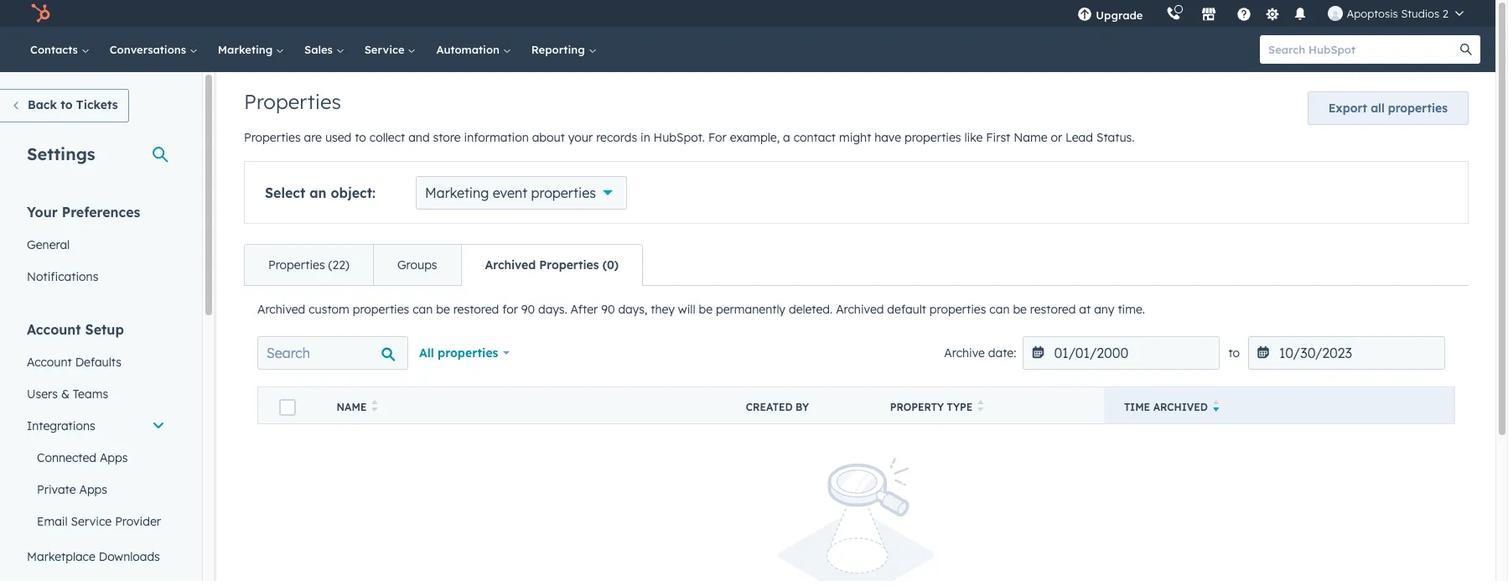 Task type: describe. For each thing, give the bounding box(es) containing it.
menu containing apoptosis studios 2
[[1066, 0, 1476, 27]]

default
[[887, 302, 926, 317]]

archived properties (0) link
[[461, 245, 642, 285]]

calling icon image
[[1167, 7, 1182, 22]]

or
[[1051, 130, 1062, 145]]

marketing for marketing event properties
[[425, 184, 489, 201]]

archived properties (0)
[[485, 257, 619, 273]]

contacts link
[[20, 27, 100, 72]]

1 restored from the left
[[453, 302, 499, 317]]

name inside button
[[337, 401, 367, 413]]

sales link
[[294, 27, 354, 72]]

press to sort. element for name
[[372, 400, 378, 414]]

2 can from the left
[[990, 302, 1010, 317]]

preferences
[[62, 204, 140, 221]]

by
[[796, 401, 809, 413]]

might
[[839, 130, 871, 145]]

object:
[[331, 184, 376, 201]]

press to sort. image for property type
[[978, 400, 984, 412]]

private apps
[[37, 482, 107, 497]]

1 be from the left
[[436, 302, 450, 317]]

Search HubSpot search field
[[1260, 35, 1466, 64]]

first
[[986, 130, 1011, 145]]

email service provider
[[37, 514, 161, 529]]

notifications link
[[17, 261, 175, 293]]

properties inside button
[[1388, 101, 1448, 116]]

archive date:
[[944, 345, 1017, 361]]

&
[[61, 387, 70, 402]]

tickets
[[76, 97, 118, 112]]

calling icon button
[[1160, 3, 1188, 24]]

upgrade
[[1096, 8, 1143, 22]]

automation link
[[426, 27, 521, 72]]

lead
[[1066, 130, 1093, 145]]

provider
[[115, 514, 161, 529]]

for
[[708, 130, 727, 145]]

reporting link
[[521, 27, 607, 72]]

properties left (0)
[[539, 257, 599, 273]]

your
[[27, 204, 58, 221]]

tab panel containing archived custom properties can be restored for 90 days. after 90 days, they will be permanently deleted. archived default properties can be restored at any time.
[[244, 285, 1469, 581]]

1 horizontal spatial service
[[364, 43, 408, 56]]

2
[[1443, 7, 1449, 20]]

notifications button
[[1287, 0, 1315, 27]]

time archived button
[[1104, 387, 1455, 424]]

they
[[651, 302, 675, 317]]

marketplaces button
[[1192, 0, 1227, 27]]

apoptosis
[[1347, 7, 1398, 20]]

example,
[[730, 130, 780, 145]]

settings link
[[1262, 5, 1283, 22]]

descending sort. press to sort ascending. element
[[1213, 400, 1219, 414]]

apps for private apps
[[79, 482, 107, 497]]

account setup element
[[17, 320, 175, 581]]

date:
[[988, 345, 1017, 361]]

2 90 from the left
[[601, 302, 615, 317]]

account for account defaults
[[27, 355, 72, 370]]

archived inside button
[[1153, 401, 1208, 413]]

marketing link
[[208, 27, 294, 72]]

all properties
[[419, 345, 498, 361]]

after
[[571, 302, 598, 317]]

properties for properties (22)
[[268, 257, 325, 273]]

all
[[1371, 101, 1385, 116]]

settings
[[27, 143, 95, 164]]

descending sort. press to sort ascending. image
[[1213, 400, 1219, 412]]

export all properties button
[[1308, 91, 1469, 125]]

general link
[[17, 229, 175, 261]]

studios
[[1401, 7, 1440, 20]]

custom
[[309, 302, 349, 317]]

back
[[28, 97, 57, 112]]

event
[[493, 184, 528, 201]]

like
[[965, 130, 983, 145]]

tab list containing properties (22)
[[244, 244, 643, 286]]

properties are used to collect and store information about your records in hubspot. for example, a contact might have properties like first name or lead status.
[[244, 130, 1135, 145]]

contacts
[[30, 43, 81, 56]]

groups
[[397, 257, 437, 273]]

all properties button
[[408, 336, 521, 370]]

notifications image
[[1293, 8, 1308, 23]]

search image
[[1461, 44, 1472, 55]]

have
[[875, 130, 901, 145]]

archived custom properties can be restored for 90 days. after 90 days, they will be permanently deleted. archived default properties can be restored at any time.
[[257, 302, 1145, 317]]

created by
[[746, 401, 809, 413]]

an
[[310, 184, 327, 201]]

select
[[265, 184, 305, 201]]

email service provider link
[[17, 506, 175, 537]]

hubspot link
[[20, 3, 63, 23]]

private
[[37, 482, 76, 497]]

(0)
[[603, 257, 619, 273]]

groups link
[[373, 245, 461, 285]]

1 horizontal spatial name
[[1014, 130, 1048, 145]]

sales
[[304, 43, 336, 56]]



Task type: locate. For each thing, give the bounding box(es) containing it.
0 vertical spatial name
[[1014, 130, 1048, 145]]

name left or
[[1014, 130, 1048, 145]]

marketing left "sales"
[[218, 43, 276, 56]]

2 press to sort. image from the left
[[978, 400, 984, 412]]

2 horizontal spatial to
[[1229, 345, 1240, 361]]

account
[[27, 321, 81, 338], [27, 355, 72, 370]]

1 horizontal spatial mm/dd/yyyy text field
[[1248, 336, 1446, 370]]

press to sort. image right 'type'
[[978, 400, 984, 412]]

back to tickets
[[28, 97, 118, 112]]

2 restored from the left
[[1030, 302, 1076, 317]]

press to sort. element down "search archived properties" search box
[[372, 400, 378, 414]]

to right used
[[355, 130, 366, 145]]

1 vertical spatial to
[[355, 130, 366, 145]]

0 horizontal spatial can
[[413, 302, 433, 317]]

your preferences
[[27, 204, 140, 221]]

about
[[532, 130, 565, 145]]

any
[[1094, 302, 1115, 317]]

0 horizontal spatial to
[[61, 97, 73, 112]]

your preferences element
[[17, 203, 175, 293]]

MM/DD/YYYY text field
[[1023, 336, 1220, 370], [1248, 336, 1446, 370]]

press to sort. element inside 'name' button
[[372, 400, 378, 414]]

information
[[464, 130, 529, 145]]

0 horizontal spatial be
[[436, 302, 450, 317]]

status.
[[1097, 130, 1135, 145]]

0 horizontal spatial press to sort. element
[[372, 400, 378, 414]]

press to sort. element
[[372, 400, 378, 414], [978, 400, 984, 414]]

be right will
[[699, 302, 713, 317]]

account setup
[[27, 321, 124, 338]]

press to sort. element right 'type'
[[978, 400, 984, 414]]

apps up email service provider link
[[79, 482, 107, 497]]

connected
[[37, 450, 96, 465]]

1 vertical spatial apps
[[79, 482, 107, 497]]

restored left at
[[1030, 302, 1076, 317]]

marketing for marketing
[[218, 43, 276, 56]]

time archived
[[1124, 401, 1208, 413]]

created
[[746, 401, 793, 413]]

0 horizontal spatial marketing
[[218, 43, 276, 56]]

marketplace
[[27, 549, 95, 564]]

2 vertical spatial to
[[1229, 345, 1240, 361]]

hubspot.
[[654, 130, 705, 145]]

properties for properties are used to collect and store information about your records in hubspot. for example, a contact might have properties like first name or lead status.
[[244, 130, 301, 145]]

search button
[[1452, 35, 1481, 64]]

0 horizontal spatial mm/dd/yyyy text field
[[1023, 336, 1220, 370]]

90 right after
[[601, 302, 615, 317]]

integrations button
[[17, 410, 175, 442]]

and
[[408, 130, 430, 145]]

press to sort. image inside 'name' button
[[372, 400, 378, 412]]

settings image
[[1265, 7, 1280, 22]]

tab panel
[[244, 285, 1469, 581]]

automation
[[436, 43, 503, 56]]

1 can from the left
[[413, 302, 433, 317]]

press to sort. element inside property type button
[[978, 400, 984, 414]]

help image
[[1237, 8, 1252, 23]]

1 horizontal spatial press to sort. element
[[978, 400, 984, 414]]

account defaults
[[27, 355, 122, 370]]

1 horizontal spatial restored
[[1030, 302, 1076, 317]]

1 press to sort. image from the left
[[372, 400, 378, 412]]

1 horizontal spatial be
[[699, 302, 713, 317]]

private apps link
[[17, 474, 175, 506]]

downloads
[[99, 549, 160, 564]]

0 horizontal spatial restored
[[453, 302, 499, 317]]

tara schultz image
[[1329, 6, 1344, 21]]

menu
[[1066, 0, 1476, 27]]

archived up for
[[485, 257, 536, 273]]

account for account setup
[[27, 321, 81, 338]]

3 be from the left
[[1013, 302, 1027, 317]]

0 horizontal spatial press to sort. image
[[372, 400, 378, 412]]

1 horizontal spatial can
[[990, 302, 1010, 317]]

users
[[27, 387, 58, 402]]

to
[[61, 97, 73, 112], [355, 130, 366, 145], [1229, 345, 1240, 361]]

can up all
[[413, 302, 433, 317]]

to up time archived button
[[1229, 345, 1240, 361]]

users & teams link
[[17, 378, 175, 410]]

select an object:
[[265, 184, 376, 201]]

conversations link
[[100, 27, 208, 72]]

back to tickets link
[[0, 89, 129, 122]]

name button
[[317, 387, 726, 424]]

0 vertical spatial service
[[364, 43, 408, 56]]

press to sort. image inside property type button
[[978, 400, 984, 412]]

press to sort. image for name
[[372, 400, 378, 412]]

property type
[[890, 401, 973, 413]]

name down "search archived properties" search box
[[337, 401, 367, 413]]

service link
[[354, 27, 426, 72]]

users & teams
[[27, 387, 108, 402]]

marketing left the event
[[425, 184, 489, 201]]

time
[[1124, 401, 1150, 413]]

for
[[502, 302, 518, 317]]

2 press to sort. element from the left
[[978, 400, 984, 414]]

archived
[[485, 257, 536, 273], [257, 302, 305, 317], [836, 302, 884, 317], [1153, 401, 1208, 413]]

store
[[433, 130, 461, 145]]

archived left descending sort. press to sort ascending. element
[[1153, 401, 1208, 413]]

1 90 from the left
[[521, 302, 535, 317]]

1 account from the top
[[27, 321, 81, 338]]

90 right for
[[521, 302, 535, 317]]

service right sales link
[[364, 43, 408, 56]]

1 horizontal spatial marketing
[[425, 184, 489, 201]]

marketplace downloads
[[27, 549, 160, 564]]

all
[[419, 345, 434, 361]]

to right the back
[[61, 97, 73, 112]]

properties left are
[[244, 130, 301, 145]]

(22)
[[328, 257, 350, 273]]

connected apps link
[[17, 442, 175, 474]]

your
[[568, 130, 593, 145]]

apps up "private apps" link
[[100, 450, 128, 465]]

can
[[413, 302, 433, 317], [990, 302, 1010, 317]]

export
[[1329, 101, 1368, 116]]

integrations
[[27, 418, 95, 433]]

archived left custom
[[257, 302, 305, 317]]

properties
[[1388, 101, 1448, 116], [905, 130, 961, 145], [531, 184, 596, 201], [353, 302, 409, 317], [930, 302, 986, 317], [438, 345, 498, 361]]

apps for connected apps
[[100, 450, 128, 465]]

1 press to sort. element from the left
[[372, 400, 378, 414]]

properties (22) link
[[245, 245, 373, 285]]

in
[[641, 130, 650, 145]]

service inside account setup element
[[71, 514, 112, 529]]

0 horizontal spatial service
[[71, 514, 112, 529]]

email
[[37, 514, 68, 529]]

menu item
[[1155, 0, 1158, 27]]

press to sort. image
[[372, 400, 378, 412], [978, 400, 984, 412]]

Search archived properties search field
[[257, 336, 408, 370]]

archived left default
[[836, 302, 884, 317]]

2 horizontal spatial be
[[1013, 302, 1027, 317]]

tab list
[[244, 244, 643, 286]]

press to sort. image down "search archived properties" search box
[[372, 400, 378, 412]]

1 horizontal spatial to
[[355, 130, 366, 145]]

1 mm/dd/yyyy text field from the left
[[1023, 336, 1220, 370]]

account up account defaults
[[27, 321, 81, 338]]

marketing event properties button
[[416, 176, 627, 210]]

general
[[27, 237, 70, 252]]

upgrade image
[[1078, 8, 1093, 23]]

1 horizontal spatial 90
[[601, 302, 615, 317]]

marketplaces image
[[1202, 8, 1217, 23]]

0 vertical spatial apps
[[100, 450, 128, 465]]

2 account from the top
[[27, 355, 72, 370]]

to inside back to tickets link
[[61, 97, 73, 112]]

deleted.
[[789, 302, 833, 317]]

0 vertical spatial account
[[27, 321, 81, 338]]

records
[[596, 130, 637, 145]]

properties up are
[[244, 89, 341, 114]]

properties (22)
[[268, 257, 350, 273]]

will
[[678, 302, 696, 317]]

permanently
[[716, 302, 786, 317]]

marketing inside popup button
[[425, 184, 489, 201]]

properties left (22)
[[268, 257, 325, 273]]

time.
[[1118, 302, 1145, 317]]

0 horizontal spatial 90
[[521, 302, 535, 317]]

hubspot image
[[30, 3, 50, 23]]

0 horizontal spatial name
[[337, 401, 367, 413]]

setup
[[85, 321, 124, 338]]

restored left for
[[453, 302, 499, 317]]

connected apps
[[37, 450, 128, 465]]

apoptosis studios 2 button
[[1318, 0, 1474, 27]]

properties for properties
[[244, 89, 341, 114]]

property type button
[[870, 387, 1104, 424]]

export all properties
[[1329, 101, 1448, 116]]

can up date:
[[990, 302, 1010, 317]]

teams
[[73, 387, 108, 402]]

account defaults link
[[17, 346, 175, 378]]

are
[[304, 130, 322, 145]]

0 vertical spatial marketing
[[218, 43, 276, 56]]

1 vertical spatial name
[[337, 401, 367, 413]]

2 mm/dd/yyyy text field from the left
[[1248, 336, 1446, 370]]

conversations
[[110, 43, 189, 56]]

account up users
[[27, 355, 72, 370]]

apoptosis studios 2
[[1347, 7, 1449, 20]]

be up date:
[[1013, 302, 1027, 317]]

1 vertical spatial account
[[27, 355, 72, 370]]

1 vertical spatial marketing
[[425, 184, 489, 201]]

days.
[[538, 302, 567, 317]]

archived inside tab list
[[485, 257, 536, 273]]

type
[[947, 401, 973, 413]]

reporting
[[531, 43, 588, 56]]

be up the all properties
[[436, 302, 450, 317]]

marketplace downloads link
[[17, 541, 175, 573]]

property
[[890, 401, 944, 413]]

marketing event properties
[[425, 184, 596, 201]]

1 horizontal spatial press to sort. image
[[978, 400, 984, 412]]

press to sort. element for property type
[[978, 400, 984, 414]]

1 vertical spatial service
[[71, 514, 112, 529]]

contact
[[794, 130, 836, 145]]

0 vertical spatial to
[[61, 97, 73, 112]]

2 be from the left
[[699, 302, 713, 317]]

service down "private apps" link
[[71, 514, 112, 529]]

a
[[783, 130, 790, 145]]

used
[[325, 130, 352, 145]]



Task type: vqa. For each thing, say whether or not it's contained in the screenshot.
bottommost Marketing
yes



